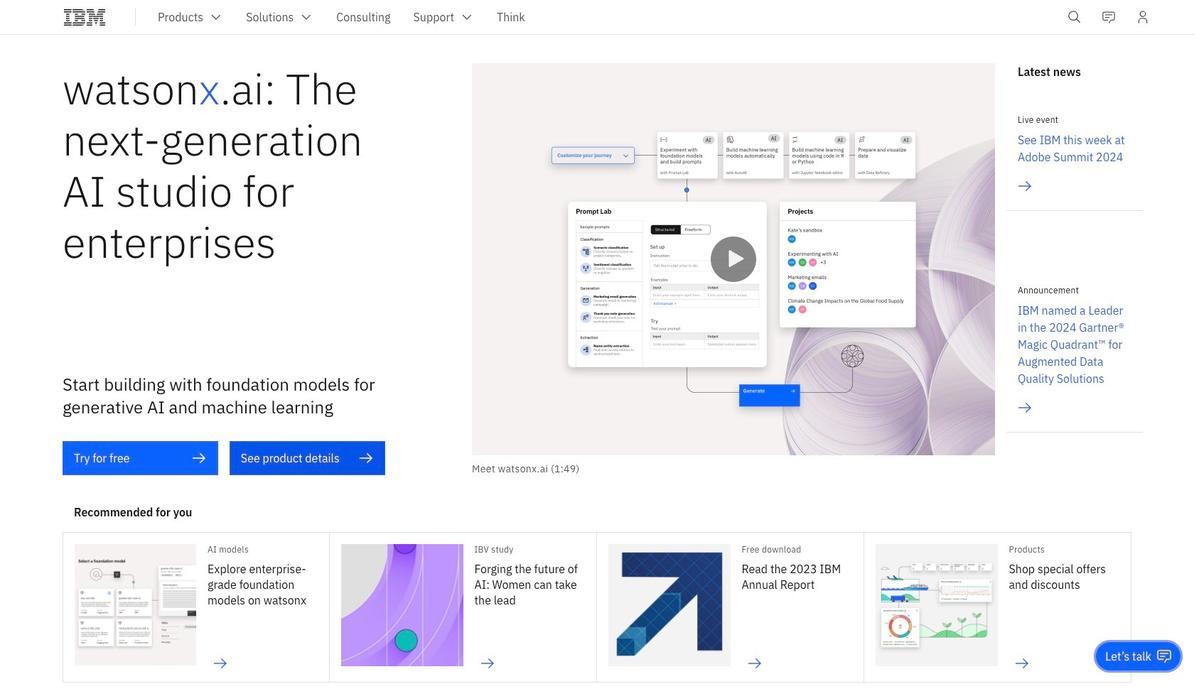Task type: vqa. For each thing, say whether or not it's contained in the screenshot.
Let's talk 'Element'
yes



Task type: locate. For each thing, give the bounding box(es) containing it.
let's talk element
[[1106, 649, 1152, 665]]



